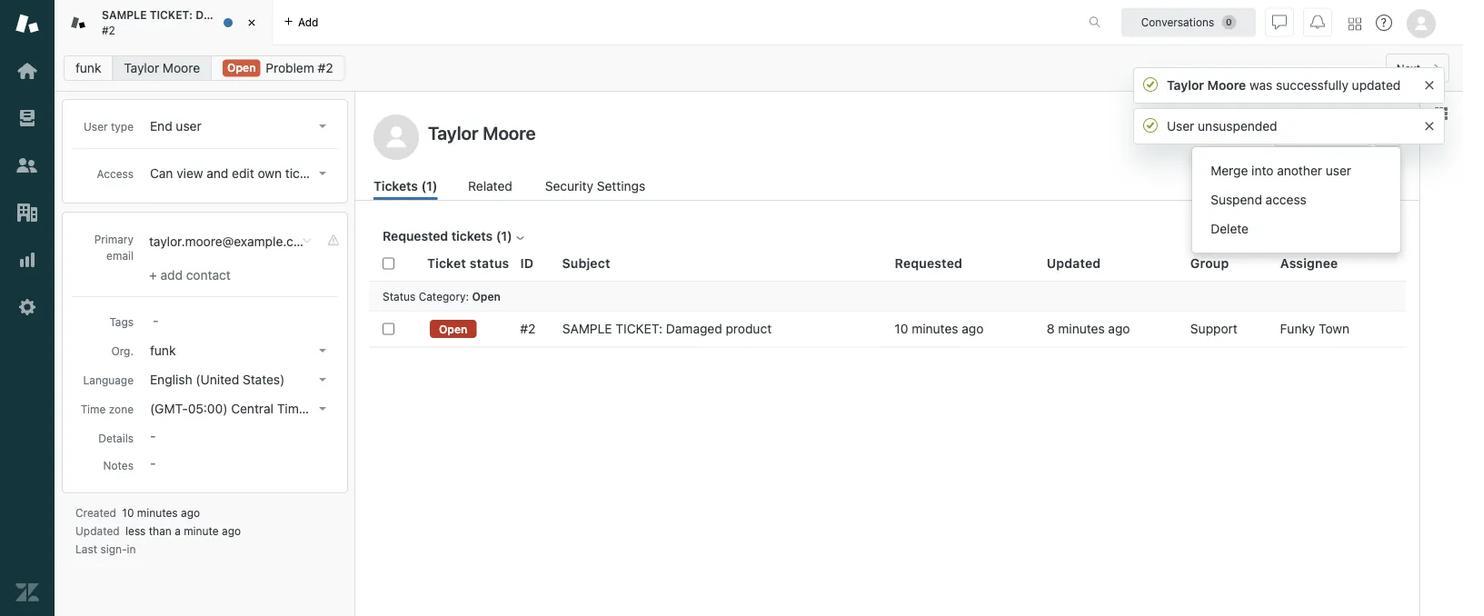 Task type: describe. For each thing, give the bounding box(es) containing it.
ticket inside button
[[1325, 125, 1361, 140]]

sign-
[[100, 543, 127, 555]]

damaged for sample ticket: damaged product
[[666, 321, 722, 336]]

ago up minute
[[181, 506, 200, 519]]

secondary element
[[55, 50, 1463, 86]]

funky town
[[1280, 321, 1350, 336]]

sample for sample ticket: damaged product
[[562, 321, 612, 336]]

ticket status
[[427, 256, 509, 271]]

time zone
[[81, 403, 134, 415]]

apps image
[[1434, 106, 1449, 121]]

security settings link
[[545, 176, 651, 200]]

security settings
[[545, 179, 645, 194]]

edit
[[232, 166, 254, 181]]

&
[[335, 401, 344, 416]]

1 × button from the top
[[1424, 72, 1435, 94]]

in
[[127, 543, 136, 555]]

:
[[466, 290, 469, 302]]

time inside button
[[277, 401, 306, 416]]

can view and edit own tickets only
[[150, 166, 352, 181]]

english
[[150, 372, 192, 387]]

tickets
[[373, 179, 418, 194]]

contact
[[186, 268, 231, 283]]

taylor moore was successfully updated
[[1167, 78, 1401, 93]]

email
[[106, 249, 134, 262]]

suspend
[[1211, 192, 1262, 207]]

primary
[[94, 233, 134, 245]]

settings
[[597, 179, 645, 194]]

user inside end user 'button'
[[176, 119, 201, 134]]

ticket inside grid
[[427, 256, 466, 271]]

arrow down image for states)
[[319, 378, 326, 382]]

org.
[[111, 344, 134, 357]]

successfully
[[1276, 78, 1348, 93]]

type
[[111, 120, 134, 133]]

Select All Tickets checkbox
[[383, 257, 394, 269]]

security
[[545, 179, 593, 194]]

(gmt-
[[150, 401, 188, 416]]

created 10 minutes ago updated less than a minute ago last sign-in
[[75, 506, 241, 555]]

status
[[470, 256, 509, 271]]

tags
[[109, 315, 134, 328]]

+ new ticket button
[[1274, 119, 1371, 146]]

tickets (1)
[[373, 179, 438, 194]]

id
[[520, 256, 534, 271]]

status
[[383, 290, 416, 302]]

tickets inside button
[[285, 166, 324, 181]]

category
[[419, 290, 466, 302]]

8 minutes ago
[[1047, 321, 1130, 336]]

+ add contact
[[149, 268, 231, 283]]

(us
[[309, 401, 331, 416]]

moore for taylor moore
[[163, 60, 200, 75]]

05:00)
[[188, 401, 228, 416]]

tickets (1) link
[[373, 176, 438, 200]]

group
[[1190, 256, 1229, 271]]

8
[[1047, 321, 1055, 336]]

last
[[75, 543, 97, 555]]

taylor for taylor moore was successfully updated
[[1167, 78, 1204, 93]]

10 inside created 10 minutes ago updated less than a minute ago last sign-in
[[122, 506, 134, 519]]

and
[[207, 166, 228, 181]]

language
[[83, 373, 134, 386]]

was
[[1250, 78, 1273, 93]]

(gmt-05:00) central time (us & canada) button
[[144, 396, 396, 422]]

tabs tab list
[[55, 0, 1070, 45]]

end user
[[150, 119, 201, 134]]

notes
[[103, 459, 134, 472]]

2 × from the top
[[1424, 113, 1435, 134]]

taylor.moore@example.com
[[149, 234, 312, 249]]

updated inside created 10 minutes ago updated less than a minute ago last sign-in
[[75, 524, 120, 537]]

1 horizontal spatial tickets
[[451, 229, 493, 244]]

sample ticket: damaged product link
[[562, 321, 772, 337]]

created
[[75, 506, 116, 519]]

requested tickets (1)
[[383, 229, 512, 244]]

moore for taylor moore was successfully updated
[[1207, 78, 1246, 93]]

merge into another user link
[[1192, 156, 1400, 185]]

ago right 8
[[1108, 321, 1130, 336]]

conversations button
[[1121, 8, 1256, 37]]

related
[[468, 179, 512, 194]]

view
[[177, 166, 203, 181]]

minutes for 8
[[1058, 321, 1105, 336]]

delete link
[[1192, 214, 1400, 244]]

#2 inside sample ticket: damaged product #2
[[102, 24, 115, 36]]

(gmt-05:00) central time (us & canada)
[[150, 401, 396, 416]]

unsuspended
[[1198, 119, 1277, 134]]

taylor moore link
[[112, 55, 212, 81]]

end
[[150, 119, 172, 134]]

details
[[98, 432, 134, 444]]

0 vertical spatial (1)
[[421, 179, 438, 194]]

product for sample ticket: damaged product
[[726, 321, 772, 336]]

get started image
[[15, 59, 39, 83]]

10 minutes ago
[[895, 321, 984, 336]]

related link
[[468, 176, 515, 200]]

funky
[[1280, 321, 1315, 336]]

+ for + new ticket
[[1284, 125, 1292, 140]]

views image
[[15, 106, 39, 130]]

next button
[[1386, 54, 1449, 83]]



Task type: locate. For each thing, give the bounding box(es) containing it.
0 horizontal spatial sample
[[102, 9, 147, 21]]

1 vertical spatial add
[[160, 268, 183, 283]]

None checkbox
[[383, 323, 394, 335]]

1 vertical spatial ×
[[1424, 113, 1435, 134]]

0 vertical spatial moore
[[163, 60, 200, 75]]

0 horizontal spatial time
[[81, 403, 106, 415]]

1 vertical spatial tickets
[[451, 229, 493, 244]]

funk right get started icon at top
[[75, 60, 101, 75]]

0 horizontal spatial user
[[176, 119, 201, 134]]

1 horizontal spatial 10
[[895, 321, 908, 336]]

than
[[149, 524, 172, 537]]

0 horizontal spatial #2
[[102, 24, 115, 36]]

None text field
[[423, 119, 1267, 146]]

1 horizontal spatial sample
[[562, 321, 612, 336]]

merge
[[1211, 163, 1248, 178]]

can
[[150, 166, 173, 181]]

access
[[1266, 192, 1306, 207]]

#2 down id
[[520, 321, 536, 336]]

funk inside 'button'
[[150, 343, 176, 358]]

user
[[1167, 119, 1194, 134], [84, 120, 108, 133]]

user right 'another'
[[1326, 163, 1351, 178]]

1 horizontal spatial updated
[[1047, 256, 1101, 271]]

+
[[1284, 125, 1292, 140], [149, 268, 157, 283]]

0 vertical spatial taylor
[[124, 60, 159, 75]]

funk inside secondary element
[[75, 60, 101, 75]]

minutes
[[912, 321, 958, 336], [1058, 321, 1105, 336], [137, 506, 178, 519]]

funk button
[[144, 338, 334, 363]]

sample down the subject
[[562, 321, 612, 336]]

0 horizontal spatial moore
[[163, 60, 200, 75]]

1 horizontal spatial ticket
[[1325, 125, 1361, 140]]

taylor inside secondary element
[[124, 60, 159, 75]]

0 horizontal spatial tickets
[[285, 166, 324, 181]]

1 horizontal spatial requested
[[895, 256, 962, 271]]

1 horizontal spatial funk
[[150, 343, 176, 358]]

arrow down image for and
[[319, 172, 326, 175]]

support
[[1190, 321, 1238, 336]]

get help image
[[1376, 15, 1392, 31]]

requested up "10 minutes ago" in the right bottom of the page
[[895, 256, 962, 271]]

funk up the english
[[150, 343, 176, 358]]

0 vertical spatial +
[[1284, 125, 1292, 140]]

1 horizontal spatial taylor
[[1167, 78, 1204, 93]]

#2 up the funk link
[[102, 24, 115, 36]]

0 horizontal spatial add
[[160, 268, 183, 283]]

+ for + add contact
[[149, 268, 157, 283]]

2 arrow down image from the top
[[319, 349, 326, 353]]

updated up the 8 minutes ago
[[1047, 256, 1101, 271]]

ticket: inside sample ticket: damaged product #2
[[150, 9, 193, 21]]

less
[[125, 524, 146, 537]]

user for user unsuspended
[[1167, 119, 1194, 134]]

arrow down image
[[319, 124, 326, 128]]

user unsuspended
[[1167, 119, 1277, 134]]

time
[[277, 401, 306, 416], [81, 403, 106, 415]]

0 horizontal spatial funk
[[75, 60, 101, 75]]

taylor up user unsuspended
[[1167, 78, 1204, 93]]

user for user type
[[84, 120, 108, 133]]

0 vertical spatial tickets
[[285, 166, 324, 181]]

problem #2
[[266, 60, 333, 75]]

main element
[[0, 0, 55, 616]]

open down close icon
[[227, 61, 256, 74]]

damaged inside sample ticket: damaged product link
[[666, 321, 722, 336]]

1 horizontal spatial user
[[1326, 163, 1351, 178]]

minutes inside created 10 minutes ago updated less than a minute ago last sign-in
[[137, 506, 178, 519]]

product inside sample ticket: damaged product #2
[[249, 9, 291, 21]]

0 vertical spatial ×
[[1424, 72, 1435, 94]]

ago left 8
[[962, 321, 984, 336]]

assignee
[[1280, 256, 1338, 271]]

add inside add dropdown button
[[298, 16, 318, 29]]

1 horizontal spatial product
[[726, 321, 772, 336]]

add up the problem #2
[[298, 16, 318, 29]]

next
[[1397, 62, 1420, 75]]

tickets up ticket status
[[451, 229, 493, 244]]

0 vertical spatial add
[[298, 16, 318, 29]]

2 vertical spatial open
[[439, 323, 467, 335]]

0 horizontal spatial taylor
[[124, 60, 159, 75]]

close image
[[243, 14, 261, 32]]

requested for requested
[[895, 256, 962, 271]]

0 vertical spatial funk
[[75, 60, 101, 75]]

1 horizontal spatial minutes
[[912, 321, 958, 336]]

funk link
[[64, 55, 113, 81]]

2 vertical spatial #2
[[520, 321, 536, 336]]

3 arrow down image from the top
[[319, 378, 326, 382]]

1 horizontal spatial damaged
[[666, 321, 722, 336]]

suspend access link
[[1192, 185, 1400, 214]]

0 vertical spatial open
[[227, 61, 256, 74]]

damaged
[[195, 9, 246, 21], [666, 321, 722, 336]]

0 vertical spatial product
[[249, 9, 291, 21]]

into
[[1251, 163, 1274, 178]]

1 vertical spatial ticket:
[[616, 321, 663, 336]]

grid
[[355, 245, 1419, 616]]

0 horizontal spatial user
[[84, 120, 108, 133]]

can view and edit own tickets only button
[[144, 161, 352, 186]]

subject
[[562, 256, 610, 271]]

0 horizontal spatial updated
[[75, 524, 120, 537]]

0 horizontal spatial ticket:
[[150, 9, 193, 21]]

1 horizontal spatial moore
[[1207, 78, 1246, 93]]

moore down sample ticket: damaged product #2
[[163, 60, 200, 75]]

requested up select all tickets checkbox
[[383, 229, 448, 244]]

0 horizontal spatial 10
[[122, 506, 134, 519]]

0 horizontal spatial open
[[227, 61, 256, 74]]

0 horizontal spatial (1)
[[421, 179, 438, 194]]

zendesk image
[[15, 581, 39, 604]]

× button down next 'button'
[[1424, 113, 1435, 134]]

arrow down image for central
[[319, 407, 326, 411]]

2 horizontal spatial open
[[472, 290, 501, 302]]

ticket: for sample ticket: damaged product #2
[[150, 9, 193, 21]]

admin image
[[15, 295, 39, 319]]

product
[[249, 9, 291, 21], [726, 321, 772, 336]]

#2
[[102, 24, 115, 36], [318, 60, 333, 75], [520, 321, 536, 336]]

english (united states)
[[150, 372, 285, 387]]

english (united states) button
[[144, 367, 334, 393]]

sample ticket: damaged product
[[562, 321, 772, 336]]

organizations image
[[15, 201, 39, 224]]

+ left new
[[1284, 125, 1292, 140]]

1 vertical spatial open
[[472, 290, 501, 302]]

0 horizontal spatial minutes
[[137, 506, 178, 519]]

own
[[258, 166, 282, 181]]

open down category
[[439, 323, 467, 335]]

2 × button from the top
[[1424, 113, 1435, 134]]

ticket down the requested tickets (1)
[[427, 256, 466, 271]]

moore
[[163, 60, 200, 75], [1207, 78, 1246, 93]]

1 vertical spatial funk
[[150, 343, 176, 358]]

add
[[298, 16, 318, 29], [160, 268, 183, 283]]

1 horizontal spatial open
[[439, 323, 467, 335]]

another
[[1277, 163, 1322, 178]]

1 horizontal spatial add
[[298, 16, 318, 29]]

0 vertical spatial requested
[[383, 229, 448, 244]]

end user button
[[144, 114, 334, 139]]

arrow down image
[[319, 172, 326, 175], [319, 349, 326, 353], [319, 378, 326, 382], [319, 407, 326, 411]]

product for sample ticket: damaged product #2
[[249, 9, 291, 21]]

zendesk support image
[[15, 12, 39, 35]]

open
[[227, 61, 256, 74], [472, 290, 501, 302], [439, 323, 467, 335]]

add button
[[273, 0, 329, 45]]

0 vertical spatial 10
[[895, 321, 908, 336]]

0 vertical spatial sample
[[102, 9, 147, 21]]

+ new ticket
[[1284, 125, 1361, 140]]

0 horizontal spatial ticket
[[427, 256, 466, 271]]

× right next
[[1424, 72, 1435, 94]]

open right :
[[472, 290, 501, 302]]

2 horizontal spatial #2
[[520, 321, 536, 336]]

+ left contact on the left of the page
[[149, 268, 157, 283]]

ticket: inside sample ticket: damaged product link
[[616, 321, 663, 336]]

problem
[[266, 60, 314, 75]]

damaged for sample ticket: damaged product #2
[[195, 9, 246, 21]]

sample inside sample ticket: damaged product #2
[[102, 9, 147, 21]]

1 vertical spatial +
[[149, 268, 157, 283]]

sample ticket: damaged product #2
[[102, 9, 291, 36]]

1 horizontal spatial +
[[1284, 125, 1292, 140]]

time left zone in the bottom of the page
[[81, 403, 106, 415]]

only
[[328, 166, 352, 181]]

suspend access
[[1211, 192, 1306, 207]]

× button
[[1424, 72, 1435, 94], [1424, 113, 1435, 134]]

canada)
[[347, 401, 396, 416]]

sample
[[102, 9, 147, 21], [562, 321, 612, 336]]

taylor for taylor moore
[[124, 60, 159, 75]]

delete
[[1211, 221, 1249, 236]]

user left 'unsuspended'
[[1167, 119, 1194, 134]]

updated
[[1047, 256, 1101, 271], [75, 524, 120, 537]]

merge into another user
[[1211, 163, 1351, 178]]

access
[[97, 167, 134, 180]]

tab
[[55, 0, 291, 45]]

1 vertical spatial damaged
[[666, 321, 722, 336]]

arrow down image inside funk 'button'
[[319, 349, 326, 353]]

primary email
[[94, 233, 134, 262]]

- field
[[145, 310, 333, 330]]

2 horizontal spatial minutes
[[1058, 321, 1105, 336]]

0 vertical spatial ticket:
[[150, 9, 193, 21]]

new
[[1295, 125, 1321, 140]]

ticket: for sample ticket: damaged product
[[616, 321, 663, 336]]

a
[[175, 524, 181, 537]]

1 vertical spatial updated
[[75, 524, 120, 537]]

sample up the funk link
[[102, 9, 147, 21]]

button displays agent's chat status as invisible. image
[[1272, 15, 1287, 30]]

grid containing ticket status
[[355, 245, 1419, 616]]

updated
[[1352, 78, 1401, 93]]

1 vertical spatial product
[[726, 321, 772, 336]]

1 vertical spatial taylor
[[1167, 78, 1204, 93]]

tickets
[[285, 166, 324, 181], [451, 229, 493, 244]]

0 horizontal spatial requested
[[383, 229, 448, 244]]

user left type
[[84, 120, 108, 133]]

1 horizontal spatial ticket:
[[616, 321, 663, 336]]

time left (us
[[277, 401, 306, 416]]

10
[[895, 321, 908, 336], [122, 506, 134, 519]]

#2 inside secondary element
[[318, 60, 333, 75]]

damaged inside sample ticket: damaged product #2
[[195, 9, 246, 21]]

funk
[[75, 60, 101, 75], [150, 343, 176, 358]]

updated down the created
[[75, 524, 120, 537]]

× down next 'button'
[[1424, 113, 1435, 134]]

1 horizontal spatial (1)
[[496, 229, 512, 244]]

0 vertical spatial × button
[[1424, 72, 1435, 94]]

central
[[231, 401, 274, 416]]

states)
[[243, 372, 285, 387]]

1 vertical spatial #2
[[318, 60, 333, 75]]

ticket right new
[[1325, 125, 1361, 140]]

1 vertical spatial sample
[[562, 321, 612, 336]]

add left contact on the left of the page
[[160, 268, 183, 283]]

ago right minute
[[222, 524, 241, 537]]

user inside merge into another user link
[[1326, 163, 1351, 178]]

sample for sample ticket: damaged product #2
[[102, 9, 147, 21]]

1 arrow down image from the top
[[319, 172, 326, 175]]

conversations
[[1141, 16, 1214, 29]]

open inside secondary element
[[227, 61, 256, 74]]

1 vertical spatial moore
[[1207, 78, 1246, 93]]

1 vertical spatial requested
[[895, 256, 962, 271]]

moore inside secondary element
[[163, 60, 200, 75]]

0 horizontal spatial damaged
[[195, 9, 246, 21]]

1 vertical spatial × button
[[1424, 113, 1435, 134]]

+ inside button
[[1284, 125, 1292, 140]]

reporting image
[[15, 248, 39, 272]]

× button right next
[[1424, 72, 1435, 94]]

1 × from the top
[[1424, 72, 1435, 94]]

#2 right problem
[[318, 60, 333, 75]]

1 vertical spatial 10
[[122, 506, 134, 519]]

#2 inside grid
[[520, 321, 536, 336]]

moore left 'was'
[[1207, 78, 1246, 93]]

1 horizontal spatial #2
[[318, 60, 333, 75]]

(1) right tickets
[[421, 179, 438, 194]]

1 horizontal spatial user
[[1167, 119, 1194, 134]]

(united
[[196, 372, 239, 387]]

ticket
[[1325, 125, 1361, 140], [427, 256, 466, 271]]

requested inside grid
[[895, 256, 962, 271]]

tab containing sample ticket: damaged product
[[55, 0, 291, 45]]

4 arrow down image from the top
[[319, 407, 326, 411]]

0 vertical spatial ticket
[[1325, 125, 1361, 140]]

(1) up status
[[496, 229, 512, 244]]

1 vertical spatial (1)
[[496, 229, 512, 244]]

user right 'end'
[[176, 119, 201, 134]]

status category : open
[[383, 290, 501, 302]]

1 vertical spatial user
[[1326, 163, 1351, 178]]

arrow down image inside can view and edit own tickets only button
[[319, 172, 326, 175]]

0 horizontal spatial product
[[249, 9, 291, 21]]

requested for requested tickets (1)
[[383, 229, 448, 244]]

(1)
[[421, 179, 438, 194], [496, 229, 512, 244]]

0 vertical spatial damaged
[[195, 9, 246, 21]]

tickets right own
[[285, 166, 324, 181]]

user type
[[84, 120, 134, 133]]

arrow down image inside english (united states) button
[[319, 378, 326, 382]]

minutes for 10
[[912, 321, 958, 336]]

minute
[[184, 524, 219, 537]]

1 vertical spatial ticket
[[427, 256, 466, 271]]

0 vertical spatial updated
[[1047, 256, 1101, 271]]

zone
[[109, 403, 134, 415]]

0 vertical spatial user
[[176, 119, 201, 134]]

0 horizontal spatial +
[[149, 268, 157, 283]]

1 horizontal spatial time
[[277, 401, 306, 416]]

notifications image
[[1310, 15, 1325, 30]]

0 vertical spatial #2
[[102, 24, 115, 36]]

customers image
[[15, 154, 39, 177]]

zendesk products image
[[1349, 18, 1361, 30]]

arrow down image inside '(gmt-05:00) central time (us & canada)' button
[[319, 407, 326, 411]]

taylor right the funk link
[[124, 60, 159, 75]]



Task type: vqa. For each thing, say whether or not it's contained in the screenshot.
34612846
no



